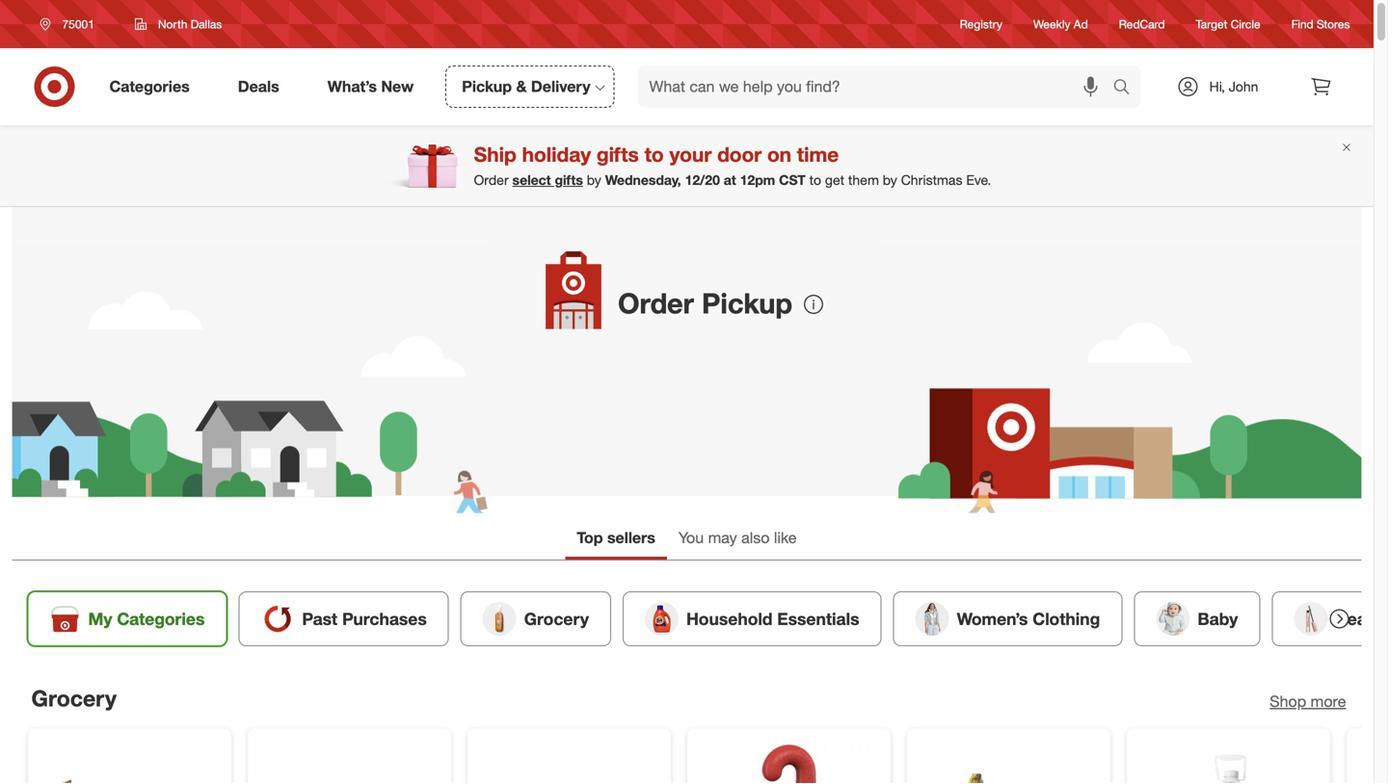 Task type: describe. For each thing, give the bounding box(es) containing it.
purchases
[[342, 609, 427, 629]]

categories inside button
[[117, 609, 205, 629]]

search
[[1105, 79, 1151, 98]]

your
[[670, 142, 712, 167]]

my categories
[[88, 609, 205, 629]]

past
[[302, 609, 338, 629]]

ship
[[474, 142, 517, 167]]

1 vertical spatial order
[[618, 286, 694, 321]]

also
[[742, 529, 770, 548]]

north inside dropdown button
[[158, 17, 187, 31]]

you may also like link
[[667, 520, 809, 560]]

75001 button
[[27, 7, 115, 41]]

eve.
[[966, 172, 992, 189]]

redcard
[[1119, 17, 1165, 31]]

top sellers
[[577, 529, 656, 548]]

get
[[825, 172, 845, 189]]

target circle link
[[1196, 16, 1261, 32]]

women's clothing button
[[893, 592, 1123, 647]]

you may also like
[[679, 529, 797, 548]]

what's new
[[328, 77, 414, 96]]

What can we help you find? suggestions appear below search field
[[638, 66, 1118, 108]]

ad
[[1074, 17, 1088, 31]]

top
[[577, 529, 603, 548]]

my categories button
[[27, 592, 227, 647]]

in-
[[618, 294, 637, 313]]

delivery
[[531, 77, 591, 96]]

past purchases button
[[239, 592, 449, 647]]

dallas inside dropdown button
[[191, 17, 222, 31]]

you
[[679, 529, 704, 548]]

grocery button
[[461, 592, 611, 647]]

north dallas
[[158, 17, 222, 31]]

weekly ad
[[1034, 17, 1088, 31]]

time
[[797, 142, 839, 167]]

weekly
[[1034, 17, 1071, 31]]

door
[[718, 142, 762, 167]]

in-store pickup at north dallas
[[618, 294, 829, 313]]

1 by from the left
[[587, 172, 601, 189]]

stores
[[1317, 17, 1350, 31]]

top sellers link
[[565, 520, 667, 560]]

baby button
[[1134, 592, 1261, 647]]

1 vertical spatial gifts
[[555, 172, 583, 189]]

order pickup
[[618, 286, 793, 321]]

like
[[774, 529, 797, 548]]

household
[[687, 609, 773, 629]]

john
[[1229, 78, 1259, 95]]

deals
[[238, 77, 279, 96]]

household essentials button
[[623, 592, 882, 647]]

order inside ship holiday gifts to your door on time order select gifts by wednesday, 12/20 at 12pm cst to get them by christmas eve.
[[474, 172, 509, 189]]

on
[[768, 142, 792, 167]]

holiday
[[522, 142, 591, 167]]

find
[[1292, 17, 1314, 31]]

1 vertical spatial at
[[726, 294, 739, 313]]

registry link
[[960, 16, 1003, 32]]

shop more
[[1270, 693, 1347, 711]]

my
[[88, 609, 112, 629]]

12pm
[[740, 172, 775, 189]]

0 horizontal spatial grocery
[[31, 685, 117, 712]]

pickup
[[676, 294, 722, 313]]

find stores
[[1292, 17, 1350, 31]]

select
[[513, 172, 551, 189]]

baby
[[1198, 609, 1238, 629]]

find stores link
[[1292, 16, 1350, 32]]



Task type: vqa. For each thing, say whether or not it's contained in the screenshot.
the 1997 Link
no



Task type: locate. For each thing, give the bounding box(es) containing it.
hi,
[[1210, 78, 1225, 95]]

cst
[[779, 172, 806, 189]]

women's clothing
[[957, 609, 1101, 629]]

grocery down "top"
[[524, 609, 589, 629]]

beauty button
[[1272, 592, 1389, 647]]

new
[[381, 77, 414, 96]]

gifts up "wednesday,"
[[597, 142, 639, 167]]

0 horizontal spatial north
[[158, 17, 187, 31]]

0 horizontal spatial by
[[587, 172, 601, 189]]

north up categories link
[[158, 17, 187, 31]]

purified water - 128 fl oz (1gal) - good & gather™ image
[[1143, 745, 1315, 784], [1143, 745, 1315, 784]]

grocery
[[524, 609, 589, 629], [31, 685, 117, 712]]

banana - each - good & gather™ image
[[44, 745, 216, 784], [44, 745, 216, 784]]

wednesday,
[[605, 172, 681, 189]]

1 horizontal spatial dallas
[[787, 294, 829, 313]]

0 vertical spatial grocery
[[524, 609, 589, 629]]

1 vertical spatial categories
[[117, 609, 205, 629]]

hershey's candy coated chocolate filled plastic holiday cane - 1.4oz image
[[703, 745, 875, 784], [703, 745, 875, 784]]

2 by from the left
[[883, 172, 898, 189]]

0 horizontal spatial to
[[645, 142, 664, 167]]

1 horizontal spatial gifts
[[597, 142, 639, 167]]

them
[[848, 172, 879, 189]]

1 vertical spatial to
[[810, 172, 822, 189]]

categories down north dallas dropdown button at the top of the page
[[109, 77, 190, 96]]

0 vertical spatial order
[[474, 172, 509, 189]]

1 horizontal spatial pickup
[[702, 286, 793, 321]]

north
[[158, 17, 187, 31], [744, 294, 783, 313]]

deals link
[[222, 66, 303, 108]]

christmas
[[901, 172, 963, 189]]

by right the them at the right top of page
[[883, 172, 898, 189]]

0 horizontal spatial order
[[474, 172, 509, 189]]

0 vertical spatial at
[[724, 172, 736, 189]]

grocery inside button
[[524, 609, 589, 629]]

pickup
[[462, 77, 512, 96], [702, 286, 793, 321]]

hi, john
[[1210, 78, 1259, 95]]

categories link
[[93, 66, 214, 108]]

at down 'door'
[[724, 172, 736, 189]]

more
[[1311, 693, 1347, 711]]

1 vertical spatial north
[[744, 294, 783, 313]]

search button
[[1105, 66, 1151, 112]]

clothing
[[1033, 609, 1101, 629]]

0 vertical spatial north
[[158, 17, 187, 31]]

registry
[[960, 17, 1003, 31]]

at
[[724, 172, 736, 189], [726, 294, 739, 313]]

north dallas button
[[122, 7, 235, 41]]

1 vertical spatial grocery
[[31, 685, 117, 712]]

grocery down my
[[31, 685, 117, 712]]

pickup & delivery link
[[446, 66, 615, 108]]

1 horizontal spatial north
[[744, 294, 783, 313]]

1 horizontal spatial by
[[883, 172, 898, 189]]

categories
[[109, 77, 190, 96], [117, 609, 205, 629]]

pickup & delivery
[[462, 77, 591, 96]]

pickup right store
[[702, 286, 793, 321]]

0 horizontal spatial gifts
[[555, 172, 583, 189]]

0 vertical spatial gifts
[[597, 142, 639, 167]]

0 vertical spatial dallas
[[191, 17, 222, 31]]

at right pickup
[[726, 294, 739, 313]]

to up "wednesday,"
[[645, 142, 664, 167]]

to left get
[[810, 172, 822, 189]]

organic bananas - 2lb - good & gather™ image
[[923, 745, 1095, 784], [923, 745, 1095, 784]]

past purchases
[[302, 609, 427, 629]]

may
[[708, 529, 737, 548]]

1 vertical spatial pickup
[[702, 286, 793, 321]]

1 horizontal spatial order
[[618, 286, 694, 321]]

at inside ship holiday gifts to your door on time order select gifts by wednesday, 12/20 at 12pm cst to get them by christmas eve.
[[724, 172, 736, 189]]

beauty
[[1336, 609, 1389, 629]]

target
[[1196, 17, 1228, 31]]

12/20
[[685, 172, 720, 189]]

dallas
[[191, 17, 222, 31], [787, 294, 829, 313]]

pickup left & at the top left of the page
[[462, 77, 512, 96]]

gifts down holiday
[[555, 172, 583, 189]]

to
[[645, 142, 664, 167], [810, 172, 822, 189]]

north right pickup
[[744, 294, 783, 313]]

1 horizontal spatial grocery
[[524, 609, 589, 629]]

gifts
[[597, 142, 639, 167], [555, 172, 583, 189]]

categories right my
[[117, 609, 205, 629]]

&
[[516, 77, 527, 96]]

1 horizontal spatial to
[[810, 172, 822, 189]]

strawberries - 1lb image
[[484, 745, 655, 784], [484, 745, 655, 784]]

0 horizontal spatial dallas
[[191, 17, 222, 31]]

0 horizontal spatial pickup
[[462, 77, 512, 96]]

shop
[[1270, 693, 1307, 711]]

what's
[[328, 77, 377, 96]]

0 vertical spatial pickup
[[462, 77, 512, 96]]

redcard link
[[1119, 16, 1165, 32]]

0 vertical spatial to
[[645, 142, 664, 167]]

store
[[637, 294, 672, 313]]

women's
[[957, 609, 1028, 629]]

0 vertical spatial categories
[[109, 77, 190, 96]]

target circle
[[1196, 17, 1261, 31]]

by
[[587, 172, 601, 189], [883, 172, 898, 189]]

by down holiday
[[587, 172, 601, 189]]

order
[[474, 172, 509, 189], [618, 286, 694, 321]]

sellers
[[607, 529, 656, 548]]

household essentials
[[687, 609, 860, 629]]

75001
[[62, 17, 94, 31]]

what's new link
[[311, 66, 438, 108]]

essentials
[[777, 609, 860, 629]]

1 vertical spatial dallas
[[787, 294, 829, 313]]

shop more button
[[1270, 691, 1347, 713]]

ship holiday gifts to your door on time order select gifts by wednesday, 12/20 at 12pm cst to get them by christmas eve.
[[474, 142, 992, 189]]

weekly ad link
[[1034, 16, 1088, 32]]

circle
[[1231, 17, 1261, 31]]



